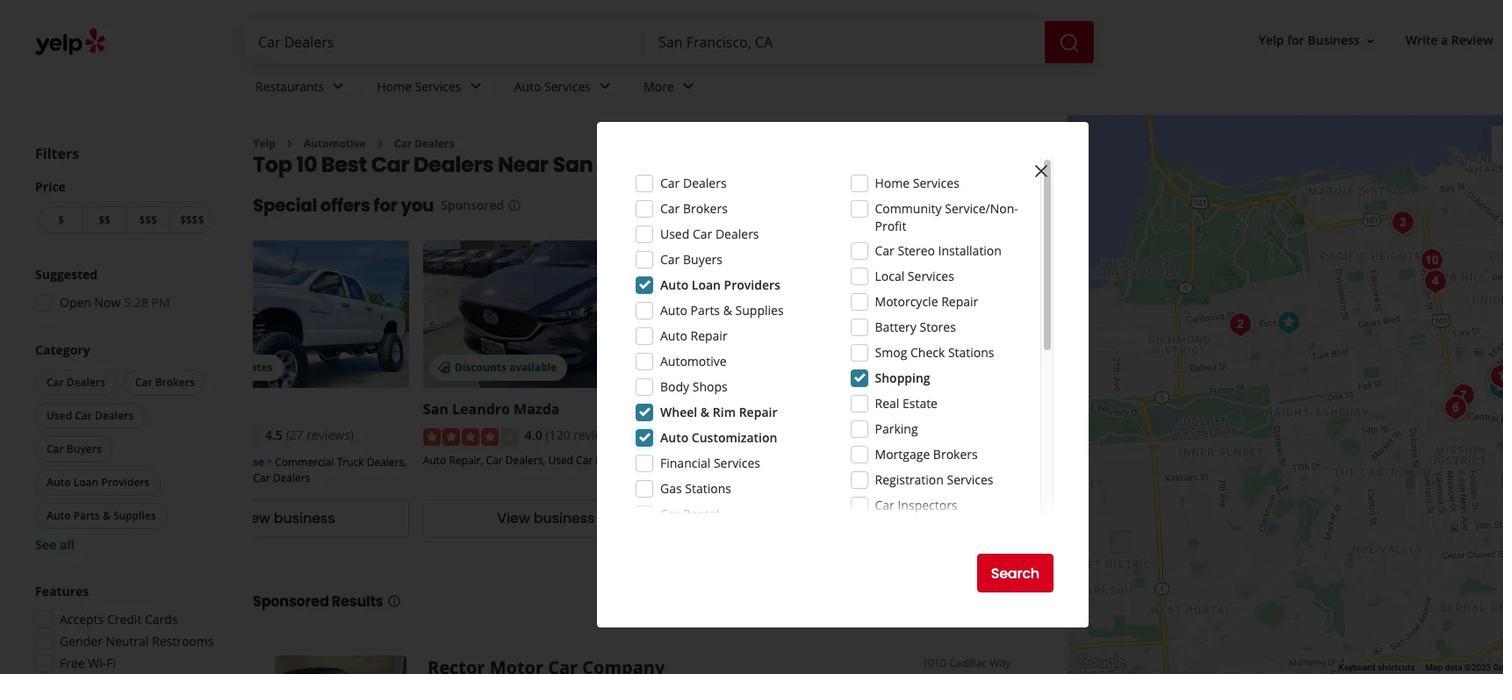 Task type: vqa. For each thing, say whether or not it's contained in the screenshot.
the top the Chiho Bistro Image
no



Task type: locate. For each thing, give the bounding box(es) containing it.
1 horizontal spatial repair,
[[709, 453, 743, 468]]

1 horizontal spatial home
[[875, 175, 910, 191]]

verified license right 16 verified v2 icon
[[960, 455, 1043, 470]]

auto loan providers up auto parts & supplies button
[[47, 475, 150, 490]]

previous image
[[969, 195, 990, 216]]

auto parts & supplies inside button
[[47, 508, 156, 523]]

3 free estimates from the left
[[974, 360, 1052, 375]]

2 business from the left
[[534, 509, 595, 529]]

repair right the gas
[[683, 468, 715, 483]]

0 vertical spatial used car dealers
[[660, 226, 759, 242]]

1 horizontal spatial automotive
[[660, 353, 727, 370]]

restrooms
[[152, 633, 214, 650]]

yelp for 'yelp' link
[[253, 136, 276, 151]]

1 vertical spatial home
[[875, 175, 910, 191]]

$ button
[[39, 206, 82, 234]]

stations down 16 verified v2 icon
[[943, 470, 982, 485]]

1 vertical spatial auto loan providers
[[47, 475, 150, 490]]

estimates up clean air auto repair
[[1000, 360, 1052, 375]]

0 horizontal spatial reviews)
[[307, 427, 354, 444]]

smog check stations
[[875, 344, 994, 361]]

repair up stores
[[941, 293, 978, 310]]

view business down the "auto repair, smog check stations"
[[1017, 509, 1114, 529]]

parts down auto loan providers button
[[73, 508, 100, 523]]

3 24 chevron down v2 image from the left
[[678, 76, 699, 97]]

auto parts & supplies down auto loan providers button
[[47, 508, 156, 523]]

view business link for clean air auto repair
[[943, 499, 1188, 538]]

business down auto repair, oil change stations, transmission repair
[[793, 509, 855, 529]]

view for aamco transmissions & total car care
[[757, 509, 790, 529]]

car brokers inside search dialog
[[660, 200, 728, 217]]

car buyers down the "used car dealers" button
[[47, 442, 102, 457]]

yelp for business
[[1259, 32, 1360, 49]]

0 horizontal spatial yelp
[[253, 136, 276, 151]]

home up 16 chevron right v2 icon
[[377, 78, 412, 94]]

1 license from the left
[[225, 455, 264, 470]]

0 horizontal spatial repair,
[[449, 453, 483, 468]]

0 vertical spatial providers
[[724, 277, 780, 293]]

free estimates up 4.5 star rating image
[[195, 360, 273, 375]]

free estimates for clean
[[974, 360, 1052, 375]]

license for 2nd the verified license button from left
[[1004, 455, 1043, 470]]

sponsored left 'results'
[[253, 592, 329, 612]]

auto services
[[514, 78, 591, 94]]

verified
[[181, 455, 222, 470], [960, 455, 1001, 470]]

1 vertical spatial sponsored
[[253, 592, 329, 612]]

$$$
[[139, 212, 157, 227]]

0 vertical spatial car buyers
[[660, 251, 723, 268]]

4 view business link from the left
[[943, 499, 1188, 538]]

24 chevron down v2 image right restaurants at the top left of the page
[[328, 76, 349, 97]]

home inside search dialog
[[875, 175, 910, 191]]

sponsored results
[[253, 592, 383, 612]]

installation
[[938, 242, 1002, 259]]

estimates up transmissions
[[740, 360, 792, 375]]

used down 'car dealers' button
[[47, 408, 72, 423]]

0 horizontal spatial 16 info v2 image
[[508, 199, 522, 213]]

view business link down commercial truck dealers, used car dealers, car dealers
[[163, 499, 409, 538]]

16 info v2 image up "next" image
[[1019, 161, 1033, 175]]

1 vertical spatial parts
[[73, 508, 100, 523]]

reviews) up truck
[[307, 427, 354, 444]]

0 vertical spatial san
[[553, 151, 593, 179]]

suggested
[[35, 266, 98, 283]]

2 horizontal spatial free estimates link
[[943, 241, 1188, 388]]

0 horizontal spatial home services
[[377, 78, 461, 94]]

0 horizontal spatial verified
[[181, 455, 222, 470]]

2 horizontal spatial car dealers
[[660, 175, 727, 191]]

san francisco toyota image down ion cars image
[[1414, 243, 1449, 278]]

yelp left business
[[1259, 32, 1284, 49]]

auto inside auto parts & supplies button
[[47, 508, 71, 523]]

1 horizontal spatial free estimates
[[714, 360, 792, 375]]

5:28
[[124, 294, 148, 311]]

view down auto repair, car dealers, used car dealers at the bottom of the page
[[497, 509, 530, 529]]

1 horizontal spatial verified
[[960, 455, 1001, 470]]

buyers up auto repair
[[683, 251, 723, 268]]

view business link down auto repair, car dealers, used car dealers at the bottom of the page
[[423, 499, 669, 538]]

car brokers up 4.5 star rating image
[[135, 375, 195, 390]]

car inside button
[[75, 408, 92, 423]]

2 horizontal spatial repair,
[[1080, 455, 1115, 470]]

0 vertical spatial car brokers
[[660, 200, 728, 217]]

mortgage brokers
[[875, 446, 978, 463]]

0 horizontal spatial dealers,
[[211, 470, 251, 485]]

near
[[498, 151, 549, 179]]

verified for second the verified license button from right
[[181, 455, 222, 470]]

16 info v2 image
[[1019, 161, 1033, 175], [508, 199, 522, 213]]

loan inside auto loan providers button
[[73, 475, 98, 490]]

discounts available
[[455, 360, 557, 375]]

search image
[[1059, 32, 1080, 53]]

3 view business from the left
[[757, 509, 855, 529]]

2 estimates from the left
[[740, 360, 792, 375]]

business down commercial truck dealers, used car dealers, car dealers
[[274, 509, 335, 529]]

loan down 'car buyers' button
[[73, 475, 98, 490]]

0 vertical spatial check
[[910, 344, 945, 361]]

used inside search dialog
[[660, 226, 690, 242]]

24 chevron down v2 image inside restaurants link
[[328, 76, 349, 97]]

1 horizontal spatial verified license button
[[960, 453, 1043, 470]]

motorcycle repair
[[875, 293, 978, 310]]

free estimates up clean air auto repair
[[974, 360, 1052, 375]]

used down 4.5 star rating image
[[163, 470, 188, 485]]

group containing features
[[30, 583, 218, 674]]

for inside "button"
[[1287, 32, 1305, 49]]

1 verified from the left
[[181, 455, 222, 470]]

1 vertical spatial used car dealers
[[47, 408, 134, 423]]

providers
[[724, 277, 780, 293], [101, 475, 150, 490]]

buyers
[[683, 251, 723, 268], [67, 442, 102, 457]]

free estimates link for clean
[[943, 241, 1188, 388]]

san down 16 discount available v2 icon
[[423, 400, 449, 419]]

loan inside search dialog
[[692, 277, 721, 293]]

stereo
[[898, 242, 935, 259]]

commercial
[[275, 455, 334, 470]]

sponsored for sponsored
[[441, 197, 504, 214]]

san leandro mazda link
[[423, 400, 560, 419]]

24 chevron down v2 image
[[328, 76, 349, 97], [465, 76, 486, 97], [678, 76, 699, 97]]

free down the gender
[[60, 655, 85, 672]]

home services up community
[[875, 175, 960, 191]]

gas
[[660, 480, 682, 497]]

0 horizontal spatial car dealers
[[47, 375, 105, 390]]

used inside button
[[47, 408, 72, 423]]

1 horizontal spatial brokers
[[683, 200, 728, 217]]

1 horizontal spatial used car dealers
[[660, 226, 759, 242]]

services down 16 verified v2 icon
[[947, 472, 994, 488]]

0 horizontal spatial smog
[[875, 344, 907, 361]]

1 horizontal spatial auto loan providers
[[660, 277, 780, 293]]

view for clean air auto repair
[[1017, 509, 1050, 529]]

0 vertical spatial parts
[[691, 302, 720, 319]]

profit
[[875, 218, 906, 234]]

license down clean air auto repair
[[1004, 455, 1043, 470]]

1 vertical spatial group
[[32, 342, 218, 554]]

supplies
[[735, 302, 784, 319], [113, 508, 156, 523]]

discounts available link
[[423, 241, 669, 388]]

sponsored right you at the left of page
[[441, 197, 504, 214]]

0 horizontal spatial for
[[373, 194, 397, 218]]

0 horizontal spatial estimates
[[221, 360, 273, 375]]

san
[[553, 151, 593, 179], [423, 400, 449, 419]]

mazda
[[514, 400, 560, 419]]

1 vertical spatial supplies
[[113, 508, 156, 523]]

2 horizontal spatial free estimates
[[974, 360, 1052, 375]]

1 free estimates from the left
[[195, 360, 273, 375]]

business for aamco transmissions & total car care
[[793, 509, 855, 529]]

car brokers inside 'car brokers' button
[[135, 375, 195, 390]]

view business down auto repair, oil change stations, transmission repair
[[757, 509, 855, 529]]

0 horizontal spatial loan
[[73, 475, 98, 490]]

inspectors
[[898, 497, 958, 514]]

service/non-
[[945, 200, 1018, 217]]

$
[[58, 212, 64, 227]]

francisco,
[[597, 151, 706, 179]]

auto loan providers up auto repair
[[660, 277, 780, 293]]

0 horizontal spatial auto parts & supplies
[[47, 508, 156, 523]]

for left business
[[1287, 32, 1305, 49]]

price group
[[35, 178, 218, 237]]

2 license from the left
[[1004, 455, 1043, 470]]

2 free estimates from the left
[[714, 360, 792, 375]]

2 horizontal spatial reviews)
[[826, 427, 873, 444]]

0 vertical spatial sponsored
[[441, 197, 504, 214]]

verified license button
[[181, 453, 264, 470], [960, 453, 1043, 470]]

providers up auto repair
[[724, 277, 780, 293]]

verified down 4.5 star rating image
[[181, 455, 222, 470]]

california
[[710, 151, 814, 179]]

1 horizontal spatial 16 info v2 image
[[1019, 161, 1033, 175]]

1 business from the left
[[274, 509, 335, 529]]

1 horizontal spatial verified license
[[960, 455, 1043, 470]]

leandro
[[452, 400, 510, 419]]

view business for san leandro mazda
[[497, 509, 595, 529]]

1 horizontal spatial license
[[1004, 455, 1043, 470]]

0 horizontal spatial buyers
[[67, 442, 102, 457]]

0 vertical spatial 16 info v2 image
[[1019, 161, 1033, 175]]

3 estimates from the left
[[1000, 360, 1052, 375]]

free right 16 free estimates v2 image
[[714, 360, 737, 375]]

car buyers inside search dialog
[[660, 251, 723, 268]]

verified license down 4.5 star rating image
[[181, 455, 264, 470]]

services up car dealers link on the left of page
[[415, 78, 461, 94]]

2 horizontal spatial 24 chevron down v2 image
[[678, 76, 699, 97]]

0 vertical spatial automotive
[[304, 136, 366, 151]]

2 horizontal spatial dealers,
[[506, 453, 546, 468]]

customization
[[692, 429, 777, 446]]

gender
[[60, 633, 103, 650]]

verified license
[[181, 455, 264, 470], [960, 455, 1043, 470]]

2 free estimates link from the left
[[683, 241, 929, 388]]

3 business from the left
[[793, 509, 855, 529]]

1 horizontal spatial smog
[[1117, 455, 1145, 470]]

smog inside search dialog
[[875, 344, 907, 361]]

view down auto repair, oil change stations, transmission repair
[[757, 509, 790, 529]]

loan up auto repair
[[692, 277, 721, 293]]

map
[[1426, 663, 1443, 673]]

auto parts & supplies up auto repair
[[660, 302, 784, 319]]

24 chevron down v2 image inside more "link"
[[678, 76, 699, 97]]

parking
[[875, 421, 918, 437]]

parts
[[691, 302, 720, 319], [73, 508, 100, 523]]

1 vertical spatial san
[[423, 400, 449, 419]]

1 vertical spatial automotive
[[660, 353, 727, 370]]

1 24 chevron down v2 image from the left
[[328, 76, 349, 97]]

24 chevron down v2 image right the more
[[678, 76, 699, 97]]

used car dealers button
[[35, 403, 145, 429]]

business categories element
[[241, 63, 1503, 114]]

air
[[985, 400, 1006, 419]]

cadillac
[[949, 656, 987, 671]]

yelp
[[1259, 32, 1284, 49], [253, 136, 276, 151]]

yelp link
[[253, 136, 276, 151]]

1 horizontal spatial car buyers
[[660, 251, 723, 268]]

dealers inside button
[[67, 375, 105, 390]]

0 horizontal spatial free estimates link
[[163, 241, 409, 388]]

business down auto repair, car dealers, used car dealers at the bottom of the page
[[534, 509, 595, 529]]

yelp for yelp for business
[[1259, 32, 1284, 49]]

used down the francisco,
[[660, 226, 690, 242]]

1 vertical spatial smog
[[1117, 455, 1145, 470]]

aamco transmissions & total car care
[[683, 400, 956, 419]]

2 24 chevron down v2 image from the left
[[465, 76, 486, 97]]

24 chevron down v2 image for home services
[[465, 76, 486, 97]]

reviews) for 4.0 (120 reviews)
[[573, 427, 621, 444]]

yelp left 16 chevron right v2 image
[[253, 136, 276, 151]]

3 view from the left
[[757, 509, 790, 529]]

0 vertical spatial smog
[[875, 344, 907, 361]]

0 vertical spatial group
[[30, 266, 218, 317]]

automotive link
[[304, 136, 366, 151]]

user actions element
[[1245, 25, 1503, 60]]

& down auto loan providers button
[[103, 508, 110, 523]]

auto loan providers inside button
[[47, 475, 150, 490]]

4 view from the left
[[1017, 509, 1050, 529]]

check inside the "auto repair, smog check stations"
[[1148, 455, 1177, 470]]

1 horizontal spatial supplies
[[735, 302, 784, 319]]

3 free estimates link from the left
[[943, 241, 1188, 388]]

0 horizontal spatial parts
[[73, 508, 100, 523]]

san right near
[[553, 151, 593, 179]]

2 verified license button from the left
[[960, 453, 1043, 470]]

search dialog
[[0, 0, 1503, 674]]

0 horizontal spatial car buyers
[[47, 442, 102, 457]]

rim
[[713, 404, 736, 421]]

now
[[94, 294, 121, 311]]

auto parts & supplies
[[660, 302, 784, 319], [47, 508, 156, 523]]

shopping
[[875, 370, 930, 386]]

aamco transmissions & total car care link
[[683, 400, 956, 419]]

1 vertical spatial auto parts & supplies
[[47, 508, 156, 523]]

24 chevron down v2 image left 'auto services'
[[465, 76, 486, 97]]

services left 24 chevron down v2 image
[[544, 78, 591, 94]]

battery roadie image
[[1481, 365, 1503, 400]]

more link
[[630, 63, 713, 114]]

0 horizontal spatial 24 chevron down v2 image
[[328, 76, 349, 97]]

0 horizontal spatial sponsored
[[253, 592, 329, 612]]

best
[[321, 151, 367, 179]]

estimates
[[221, 360, 273, 375], [740, 360, 792, 375], [1000, 360, 1052, 375]]

battery
[[875, 319, 917, 335]]

estimates up 4.5
[[221, 360, 273, 375]]

wheel & rim repair
[[660, 404, 777, 421]]

group
[[30, 266, 218, 317], [32, 342, 218, 554], [30, 583, 218, 674]]

services up community service/non- profit on the right of the page
[[913, 175, 960, 191]]

2 view from the left
[[497, 509, 530, 529]]

car
[[394, 136, 412, 151], [371, 151, 409, 179], [660, 175, 680, 191], [660, 200, 680, 217], [693, 226, 712, 242], [875, 242, 895, 259], [660, 251, 680, 268], [47, 375, 64, 390], [135, 375, 152, 390], [897, 400, 921, 419], [75, 408, 92, 423], [47, 442, 64, 457], [486, 453, 503, 468], [576, 453, 593, 468], [191, 470, 208, 485], [253, 470, 270, 485], [875, 497, 895, 514], [660, 506, 680, 522]]

dealers inside button
[[95, 408, 134, 423]]

automotive left 16 chevron right v2 icon
[[304, 136, 366, 151]]

all
[[60, 536, 75, 553]]

(60 reviews)
[[805, 427, 873, 444]]

auto parts & supplies inside search dialog
[[660, 302, 784, 319]]

0 horizontal spatial check
[[910, 344, 945, 361]]

0 horizontal spatial free estimates
[[195, 360, 273, 375]]

auto repair, car dealers, used car dealers
[[423, 453, 633, 468]]

stations,
[[802, 453, 844, 468]]

verified license button down 4.5 star rating image
[[181, 453, 264, 470]]

more
[[644, 78, 674, 94]]

2 horizontal spatial brokers
[[933, 446, 978, 463]]

view business link down auto repair, oil change stations, transmission repair
[[683, 499, 929, 538]]

used car dealers down 'car dealers' button
[[47, 408, 134, 423]]

car dealers
[[394, 136, 454, 151], [660, 175, 727, 191], [47, 375, 105, 390]]

home services inside the business categories "element"
[[377, 78, 461, 94]]

san francisco toyota image left stress-free auto care / emerald auto icon
[[1223, 307, 1258, 342]]

verified license button down air
[[960, 453, 1043, 470]]

for
[[1287, 32, 1305, 49], [373, 194, 397, 218]]

1 vertical spatial home services
[[875, 175, 960, 191]]

yelp inside "button"
[[1259, 32, 1284, 49]]

1 verified license from the left
[[181, 455, 264, 470]]

automotive down auto repair
[[660, 353, 727, 370]]

for left you at the left of page
[[373, 194, 397, 218]]

0 vertical spatial car dealers
[[394, 136, 454, 151]]

license
[[225, 455, 264, 470], [1004, 455, 1043, 470]]

car buyers up auto repair
[[660, 251, 723, 268]]

estimates for aamco
[[740, 360, 792, 375]]

0 horizontal spatial verified license button
[[181, 453, 264, 470]]

rental
[[683, 506, 719, 522]]

transmission
[[847, 453, 912, 468]]

providers inside button
[[101, 475, 150, 490]]

parts up auto repair
[[691, 302, 720, 319]]

1 vertical spatial car buyers
[[47, 442, 102, 457]]

©2023
[[1465, 663, 1491, 673]]

view business down commercial truck dealers, used car dealers, car dealers
[[237, 509, 335, 529]]

free estimates for aamco
[[714, 360, 792, 375]]

view down the "auto repair, smog check stations"
[[1017, 509, 1050, 529]]

verified right 16 verified v2 icon
[[960, 455, 1001, 470]]

local
[[875, 268, 905, 284]]

home services up car dealers link on the left of page
[[377, 78, 461, 94]]

used inside commercial truck dealers, used car dealers, car dealers
[[163, 470, 188, 485]]

buyside auto image
[[1483, 359, 1503, 394]]

home services inside search dialog
[[875, 175, 960, 191]]

reviews) for 4.5 (27 reviews)
[[307, 427, 354, 444]]

1010
[[922, 656, 946, 671]]

royal auto group of san francisco image
[[1438, 390, 1473, 425]]

brokers up 4.5 star rating image
[[155, 375, 195, 390]]

0 horizontal spatial home
[[377, 78, 412, 94]]

1 horizontal spatial car dealers
[[394, 136, 454, 151]]

view business for clean air auto repair
[[1017, 509, 1114, 529]]

san francisco toyota image
[[1414, 243, 1449, 278], [1223, 307, 1258, 342]]

used car dealers down california
[[660, 226, 759, 242]]

1 horizontal spatial check
[[1148, 455, 1177, 470]]

buyers down the "used car dealers" button
[[67, 442, 102, 457]]

1 reviews) from the left
[[307, 427, 354, 444]]

0 vertical spatial buyers
[[683, 251, 723, 268]]

2 verified from the left
[[960, 455, 1001, 470]]

2 view business from the left
[[497, 509, 595, 529]]

0 vertical spatial supplies
[[735, 302, 784, 319]]

2 vertical spatial car dealers
[[47, 375, 105, 390]]

1 horizontal spatial estimates
[[740, 360, 792, 375]]

care
[[924, 400, 956, 419]]

map data ©2023 go
[[1426, 663, 1503, 673]]

free up 4.5 star rating image
[[195, 360, 218, 375]]

providers up auto parts & supplies button
[[101, 475, 150, 490]]

parts inside button
[[73, 508, 100, 523]]

1 vertical spatial loan
[[73, 475, 98, 490]]

1 vertical spatial car dealers
[[660, 175, 727, 191]]

4 view business from the left
[[1017, 509, 1114, 529]]

1 vertical spatial providers
[[101, 475, 150, 490]]

16 info v2 image
[[387, 594, 401, 608]]

brokers down the francisco,
[[683, 200, 728, 217]]

dealers,
[[506, 453, 546, 468], [367, 455, 407, 470], [211, 470, 251, 485]]

view business link down the "auto repair, smog check stations"
[[943, 499, 1188, 538]]

3 view business link from the left
[[683, 499, 929, 538]]

used car dealers
[[660, 226, 759, 242], [47, 408, 134, 423]]

4 business from the left
[[1053, 509, 1114, 529]]

0 horizontal spatial providers
[[101, 475, 150, 490]]

check
[[910, 344, 945, 361], [1148, 455, 1177, 470]]

0 horizontal spatial supplies
[[113, 508, 156, 523]]

2 horizontal spatial estimates
[[1000, 360, 1052, 375]]

brokers up registration services
[[933, 446, 978, 463]]

repair, inside auto repair, oil change stations, transmission repair
[[709, 453, 743, 468]]

1 horizontal spatial free estimates link
[[683, 241, 929, 388]]

view down commercial truck dealers, used car dealers, car dealers
[[237, 509, 270, 529]]

repair
[[941, 293, 978, 310], [691, 328, 728, 344], [1047, 400, 1092, 419], [739, 404, 777, 421], [683, 468, 715, 483]]

2 reviews) from the left
[[573, 427, 621, 444]]

dealers, down 4.0
[[506, 453, 546, 468]]

2 view business link from the left
[[423, 499, 669, 538]]

0 vertical spatial yelp
[[1259, 32, 1284, 49]]

16 chevron down v2 image
[[1364, 34, 1378, 48]]

reviews) right the (60
[[826, 427, 873, 444]]

1 vertical spatial brokers
[[155, 375, 195, 390]]

close image
[[1031, 161, 1052, 182]]

1 horizontal spatial providers
[[724, 277, 780, 293]]

1 vertical spatial 16 info v2 image
[[508, 199, 522, 213]]

1 horizontal spatial yelp
[[1259, 32, 1284, 49]]

auto repair, oil change stations, transmission repair
[[683, 453, 912, 483]]

1 horizontal spatial sponsored
[[441, 197, 504, 214]]

1 horizontal spatial auto parts & supplies
[[660, 302, 784, 319]]

home up community
[[875, 175, 910, 191]]

$$$$
[[180, 212, 204, 227]]

2 verified license from the left
[[960, 455, 1043, 470]]

16 info v2 image down near
[[508, 199, 522, 213]]

free estimates up the shops
[[714, 360, 792, 375]]

24 chevron down v2 image inside home services link
[[465, 76, 486, 97]]

commercial truck dealers, used car dealers, car dealers
[[163, 455, 407, 485]]

4.0
[[525, 427, 542, 444]]

dealers, down 4.5 star rating image
[[211, 470, 251, 485]]

reviews) right (120
[[573, 427, 621, 444]]

0 horizontal spatial san
[[423, 400, 449, 419]]

1 horizontal spatial san
[[553, 151, 593, 179]]

0 horizontal spatial verified license
[[181, 455, 264, 470]]

car rental
[[660, 506, 719, 522]]

None search field
[[244, 21, 1098, 63]]

san francisco honda image
[[1418, 264, 1453, 299]]

body shops
[[660, 378, 728, 395]]

1 horizontal spatial dealers,
[[367, 455, 407, 470]]

repair, for transmissions
[[709, 453, 743, 468]]

car brokers down the francisco,
[[660, 200, 728, 217]]

& up auto repair
[[723, 302, 732, 319]]

1 verified license button from the left
[[181, 453, 264, 470]]

clean air auto repair link
[[943, 400, 1092, 419]]

repair, inside the "auto repair, smog check stations"
[[1080, 455, 1115, 470]]

0 horizontal spatial auto loan providers
[[47, 475, 150, 490]]



Task type: describe. For each thing, give the bounding box(es) containing it.
repair right rim
[[739, 404, 777, 421]]

next image
[[1009, 195, 1030, 216]]

used down (120
[[548, 453, 573, 468]]

sort:
[[871, 159, 898, 176]]

transmissions
[[739, 400, 840, 419]]

1 estimates from the left
[[221, 360, 273, 375]]

go
[[1493, 663, 1503, 673]]

car dealers button
[[35, 370, 117, 396]]

ion cars image
[[1385, 205, 1420, 240]]

filters
[[35, 144, 79, 163]]

community
[[875, 200, 942, 217]]

data
[[1445, 663, 1462, 673]]

verified for 2nd the verified license button from left
[[960, 455, 1001, 470]]

providers inside search dialog
[[724, 277, 780, 293]]

1 horizontal spatial san francisco toyota image
[[1414, 243, 1449, 278]]

real
[[875, 395, 899, 412]]

international sport motors image
[[1483, 369, 1503, 404]]

a
[[1441, 32, 1448, 49]]

& left total
[[843, 400, 854, 419]]

car buyers button
[[35, 436, 113, 463]]

16 chevron right v2 image
[[283, 137, 297, 151]]

mazda san francisco image
[[1438, 390, 1473, 425]]

offers
[[320, 194, 370, 218]]

free up air
[[974, 360, 997, 375]]

used car dealers inside button
[[47, 408, 134, 423]]

write a review link
[[1399, 25, 1501, 57]]

view business link for san leandro mazda
[[423, 499, 669, 538]]

16 chevron right v2 image
[[373, 137, 387, 151]]

buyers inside search dialog
[[683, 251, 723, 268]]

car dealers inside search dialog
[[660, 175, 727, 191]]

business for clean air auto repair
[[1053, 509, 1114, 529]]

auto loan providers button
[[35, 470, 161, 496]]

$$$$ button
[[170, 206, 214, 234]]

body
[[660, 378, 689, 395]]

accepts credit cards
[[60, 611, 178, 628]]

supplies inside search dialog
[[735, 302, 784, 319]]

you
[[401, 194, 434, 218]]

business for san leandro mazda
[[534, 509, 595, 529]]

group containing category
[[32, 342, 218, 554]]

financial services
[[660, 455, 760, 472]]

& left rim
[[700, 404, 710, 421]]

gender neutral restrooms
[[60, 633, 214, 650]]

free estimates link for aamco
[[683, 241, 929, 388]]

see all button
[[35, 536, 75, 553]]

car dealers link
[[394, 136, 454, 151]]

16 verified v2 image
[[943, 454, 957, 469]]

car buyers inside button
[[47, 442, 102, 457]]

services down 'customization'
[[714, 455, 760, 472]]

dealers inside commercial truck dealers, used car dealers, car dealers
[[273, 470, 310, 485]]

car stereo installation
[[875, 242, 1002, 259]]

car brokers button
[[124, 370, 206, 396]]

wheel
[[660, 404, 697, 421]]

16 discount available v2 image
[[437, 361, 451, 375]]

16 info v2 image for special offers for you
[[508, 199, 522, 213]]

view business link for aamco transmissions & total car care
[[683, 499, 929, 538]]

24 chevron down v2 image for more
[[678, 76, 699, 97]]

view business for aamco transmissions & total car care
[[757, 509, 855, 529]]

estimates for clean
[[1000, 360, 1052, 375]]

stations down stores
[[948, 344, 994, 361]]

parts inside search dialog
[[691, 302, 720, 319]]

discounts
[[455, 360, 507, 375]]

registration services
[[875, 472, 994, 488]]

repair up 16 free estimates v2 image
[[691, 328, 728, 344]]

keyboard
[[1339, 663, 1376, 673]]

auto inside auto services link
[[514, 78, 541, 94]]

auto loan providers inside search dialog
[[660, 277, 780, 293]]

1010 cadillac way
[[922, 656, 1011, 671]]

registration
[[875, 472, 944, 488]]

1 view business link from the left
[[163, 499, 409, 538]]

cards
[[145, 611, 178, 628]]

16 free estimates v2 image
[[697, 361, 711, 375]]

0 vertical spatial brokers
[[683, 200, 728, 217]]

brokers inside button
[[155, 375, 195, 390]]

credit
[[107, 611, 142, 628]]

3 reviews) from the left
[[826, 427, 873, 444]]

top
[[253, 151, 292, 179]]

1 view business from the left
[[237, 509, 335, 529]]

free wi-fi
[[60, 655, 116, 672]]

available
[[509, 360, 557, 375]]

shortcuts
[[1378, 663, 1415, 673]]

automotive inside search dialog
[[660, 353, 727, 370]]

0 horizontal spatial automotive
[[304, 136, 366, 151]]

clean
[[943, 400, 982, 419]]

results
[[332, 592, 383, 612]]

24 chevron down v2 image
[[594, 76, 616, 97]]

4.5 star rating image
[[163, 428, 258, 446]]

write a review
[[1406, 32, 1494, 49]]

stress-free auto care / emerald auto image
[[1271, 305, 1306, 340]]

buyside auto image
[[1483, 359, 1503, 394]]

yelp for business button
[[1252, 25, 1385, 57]]

used car dealers inside search dialog
[[660, 226, 759, 242]]

gas stations
[[660, 480, 731, 497]]

repair up the "auto repair, smog check stations"
[[1047, 400, 1092, 419]]

wi-
[[88, 655, 107, 672]]

license for second the verified license button from right
[[225, 455, 264, 470]]

auto inside auto repair, oil change stations, transmission repair
[[683, 453, 706, 468]]

features
[[35, 583, 89, 600]]

stores
[[920, 319, 956, 335]]

smog inside the "auto repair, smog check stations"
[[1117, 455, 1145, 470]]

price
[[35, 178, 66, 195]]

total
[[858, 400, 893, 419]]

buyers inside 'car buyers' button
[[67, 442, 102, 457]]

search button
[[977, 554, 1054, 593]]

sponsored for sponsored results
[[253, 592, 329, 612]]

ion cars image
[[1385, 205, 1420, 240]]

4.5 (27 reviews)
[[265, 427, 354, 444]]

local services
[[875, 268, 954, 284]]

open
[[60, 294, 91, 311]]

$$$ button
[[126, 206, 170, 234]]

10
[[296, 151, 317, 179]]

repair inside auto repair, oil change stations, transmission repair
[[683, 468, 715, 483]]

services up motorcycle repair
[[908, 268, 954, 284]]

battery stores
[[875, 319, 956, 335]]

4.5
[[265, 427, 283, 444]]

shops
[[693, 378, 728, 395]]

way
[[990, 656, 1011, 671]]

view for san leandro mazda
[[497, 509, 530, 529]]

& inside button
[[103, 508, 110, 523]]

auto customization
[[660, 429, 777, 446]]

special offers for you
[[253, 194, 434, 218]]

auto repair, smog check stations
[[943, 455, 1177, 485]]

auto parts & supplies button
[[35, 503, 167, 529]]

auto services link
[[500, 63, 630, 114]]

supplies inside button
[[113, 508, 156, 523]]

3.1 star rating image
[[683, 428, 778, 446]]

auto inside the "auto repair, smog check stations"
[[1054, 455, 1078, 470]]

stations down financial services
[[685, 480, 731, 497]]

group containing suggested
[[30, 266, 218, 317]]

16 info v2 image for top 10 best car dealers near san francisco, california
[[1019, 161, 1033, 175]]

stations inside the "auto repair, smog check stations"
[[943, 470, 982, 485]]

write
[[1406, 32, 1438, 49]]

clean air auto repair
[[943, 400, 1092, 419]]

check inside search dialog
[[910, 344, 945, 361]]

oil
[[746, 453, 759, 468]]

neutral
[[106, 633, 149, 650]]

category
[[35, 342, 90, 358]]

change
[[762, 453, 799, 468]]

1 vertical spatial san francisco toyota image
[[1223, 307, 1258, 342]]

estate
[[903, 395, 938, 412]]

top 10 best car dealers near san francisco, california
[[253, 151, 814, 179]]

bmw of san francisco image
[[1446, 378, 1481, 413]]

1 free estimates link from the left
[[163, 241, 409, 388]]

repair, for leandro
[[449, 453, 483, 468]]

home inside the business categories "element"
[[377, 78, 412, 94]]

auto inside auto loan providers button
[[47, 475, 71, 490]]

google image
[[1072, 652, 1130, 674]]

restaurants link
[[241, 63, 363, 114]]

community service/non- profit
[[875, 200, 1018, 234]]

car dealers inside button
[[47, 375, 105, 390]]

1 view from the left
[[237, 509, 270, 529]]

24 chevron down v2 image for restaurants
[[328, 76, 349, 97]]

keyboard shortcuts
[[1339, 663, 1415, 673]]

$$ button
[[82, 206, 126, 234]]

motorcycle
[[875, 293, 938, 310]]

accepts
[[60, 611, 104, 628]]

4 star rating image
[[423, 428, 518, 446]]

financial
[[660, 455, 711, 472]]

map region
[[937, 72, 1503, 674]]



